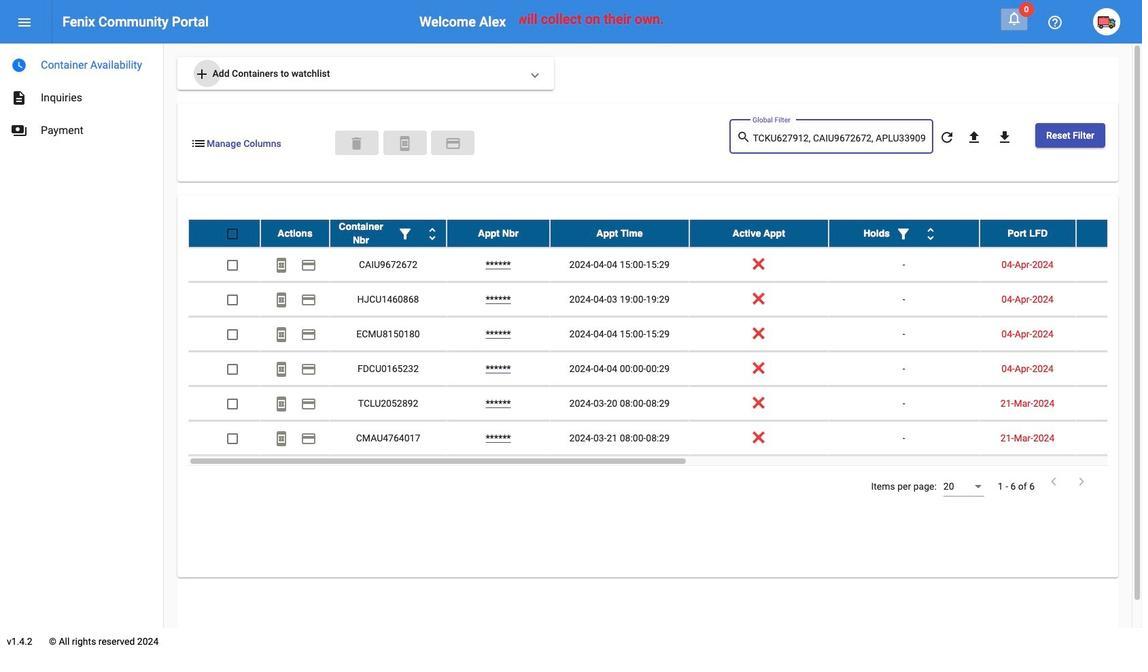 Task type: locate. For each thing, give the bounding box(es) containing it.
cell for 5th row from the top of the page
[[1077, 352, 1143, 386]]

1 column header from the left
[[261, 220, 330, 247]]

6 column header from the left
[[829, 220, 980, 247]]

2 column header from the left
[[330, 220, 447, 247]]

navigation
[[0, 44, 163, 147]]

column header
[[261, 220, 330, 247], [330, 220, 447, 247], [447, 220, 550, 247], [550, 220, 690, 247], [690, 220, 829, 247], [829, 220, 980, 247], [980, 220, 1077, 247], [1077, 220, 1143, 247]]

1 cell from the top
[[1077, 248, 1143, 282]]

6 cell from the top
[[1077, 421, 1143, 455]]

2 cell from the top
[[1077, 282, 1143, 316]]

4 column header from the left
[[550, 220, 690, 247]]

4 row from the top
[[188, 317, 1143, 352]]

5 cell from the top
[[1077, 386, 1143, 421]]

no color image
[[16, 14, 33, 31], [1048, 14, 1064, 31], [11, 57, 27, 73], [11, 90, 27, 106], [11, 122, 27, 139], [737, 129, 753, 145], [997, 129, 1014, 146], [190, 135, 207, 152], [397, 135, 413, 152], [445, 135, 462, 152], [425, 226, 441, 242], [274, 257, 290, 274], [301, 292, 317, 308], [274, 362, 290, 378], [274, 431, 290, 447], [301, 431, 317, 447], [1074, 474, 1091, 490]]

3 cell from the top
[[1077, 317, 1143, 351]]

delete image
[[349, 135, 365, 152]]

2 row from the top
[[188, 248, 1143, 282]]

5 row from the top
[[188, 352, 1143, 386]]

no color image
[[1007, 10, 1023, 27], [194, 66, 210, 83], [940, 129, 956, 146], [967, 129, 983, 146], [397, 226, 414, 242], [896, 226, 912, 242], [923, 226, 940, 242], [301, 257, 317, 274], [274, 292, 290, 308], [274, 327, 290, 343], [301, 327, 317, 343], [301, 362, 317, 378], [274, 396, 290, 413], [301, 396, 317, 413], [1046, 474, 1063, 490]]

grid
[[188, 220, 1143, 466]]

cell
[[1077, 248, 1143, 282], [1077, 282, 1143, 316], [1077, 317, 1143, 351], [1077, 352, 1143, 386], [1077, 386, 1143, 421], [1077, 421, 1143, 455]]

4 cell from the top
[[1077, 352, 1143, 386]]

row
[[188, 220, 1143, 248], [188, 248, 1143, 282], [188, 282, 1143, 317], [188, 317, 1143, 352], [188, 352, 1143, 386], [188, 386, 1143, 421], [188, 421, 1143, 456]]



Task type: vqa. For each thing, say whether or not it's contained in the screenshot.
grid
yes



Task type: describe. For each thing, give the bounding box(es) containing it.
6 row from the top
[[188, 386, 1143, 421]]

cell for sixth row from the bottom of the page
[[1077, 248, 1143, 282]]

cell for fourth row from the bottom
[[1077, 317, 1143, 351]]

3 row from the top
[[188, 282, 1143, 317]]

3 column header from the left
[[447, 220, 550, 247]]

5 column header from the left
[[690, 220, 829, 247]]

cell for 5th row from the bottom
[[1077, 282, 1143, 316]]

7 row from the top
[[188, 421, 1143, 456]]

Global Watchlist Filter field
[[753, 133, 927, 144]]

1 row from the top
[[188, 220, 1143, 248]]

8 column header from the left
[[1077, 220, 1143, 247]]

7 column header from the left
[[980, 220, 1077, 247]]

cell for 6th row from the top
[[1077, 386, 1143, 421]]

cell for first row from the bottom of the page
[[1077, 421, 1143, 455]]



